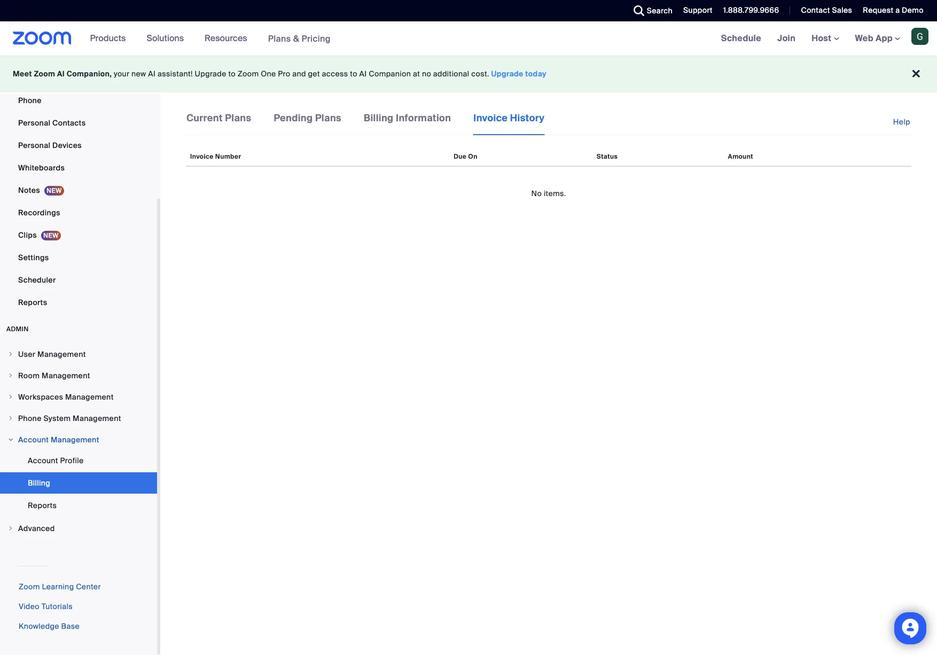 Task type: locate. For each thing, give the bounding box(es) containing it.
invoice
[[474, 112, 508, 125], [190, 152, 214, 161]]

ai right new
[[148, 69, 156, 79]]

2 reports link from the top
[[0, 495, 157, 517]]

admin menu menu
[[0, 344, 157, 540]]

new
[[132, 69, 146, 79]]

right image inside advanced menu item
[[7, 526, 14, 532]]

billing inside main content main content
[[364, 112, 394, 125]]

current plans link
[[186, 111, 252, 134]]

management
[[37, 350, 86, 359], [42, 371, 90, 381], [65, 393, 114, 402], [73, 414, 121, 424], [51, 435, 99, 445]]

plans right 'pending'
[[315, 112, 342, 125]]

1 horizontal spatial ai
[[148, 69, 156, 79]]

0 vertical spatial reports link
[[0, 292, 157, 313]]

recordings link
[[0, 202, 157, 224]]

phone link
[[0, 90, 157, 111]]

reports up advanced
[[28, 501, 57, 511]]

right image inside room management menu item
[[7, 373, 14, 379]]

1 horizontal spatial to
[[350, 69, 358, 79]]

user management
[[18, 350, 86, 359]]

0 horizontal spatial plans
[[225, 112, 252, 125]]

personal up the whiteboards
[[18, 141, 50, 150]]

video
[[19, 602, 40, 612]]

right image for user management
[[7, 351, 14, 358]]

2 ai from the left
[[148, 69, 156, 79]]

right image inside the workspaces management menu item
[[7, 394, 14, 401]]

plans & pricing
[[268, 33, 331, 44]]

1 phone from the top
[[18, 96, 42, 105]]

web
[[856, 33, 874, 44]]

management up room management
[[37, 350, 86, 359]]

solutions
[[147, 33, 184, 44]]

personal contacts
[[18, 118, 86, 128]]

1 reports link from the top
[[0, 292, 157, 313]]

reports link down billing link
[[0, 495, 157, 517]]

reports link
[[0, 292, 157, 313], [0, 495, 157, 517]]

zoom right meet
[[34, 69, 55, 79]]

right image inside user management 'menu item'
[[7, 351, 14, 358]]

upgrade right cost. in the top of the page
[[492, 69, 524, 79]]

to right access
[[350, 69, 358, 79]]

invoice for invoice history
[[474, 112, 508, 125]]

account up account profile
[[18, 435, 49, 445]]

right image left account management
[[7, 437, 14, 443]]

management for account management
[[51, 435, 99, 445]]

right image
[[7, 351, 14, 358], [7, 373, 14, 379], [7, 394, 14, 401], [7, 416, 14, 422]]

plans
[[268, 33, 291, 44], [225, 112, 252, 125], [315, 112, 342, 125]]

and
[[293, 69, 306, 79]]

ai left companion,
[[57, 69, 65, 79]]

2 horizontal spatial plans
[[315, 112, 342, 125]]

1 vertical spatial account
[[28, 456, 58, 466]]

devices
[[52, 141, 82, 150]]

1.888.799.9666
[[724, 5, 780, 15]]

personal devices
[[18, 141, 82, 150]]

system
[[44, 414, 71, 424]]

advanced
[[18, 524, 55, 534]]

right image left workspaces on the left of the page
[[7, 394, 14, 401]]

0 vertical spatial phone
[[18, 96, 42, 105]]

account inside 'menu'
[[28, 456, 58, 466]]

right image for account management
[[7, 437, 14, 443]]

join
[[778, 33, 796, 44]]

0 vertical spatial right image
[[7, 437, 14, 443]]

no
[[422, 69, 432, 79]]

2 phone from the top
[[18, 414, 42, 424]]

0 horizontal spatial billing
[[28, 479, 50, 488]]

upgrade down product information navigation
[[195, 69, 227, 79]]

reports down the scheduler
[[18, 298, 47, 307]]

contacts
[[52, 118, 86, 128]]

zoom up "video"
[[19, 582, 40, 592]]

0 vertical spatial account
[[18, 435, 49, 445]]

request
[[864, 5, 894, 15]]

0 horizontal spatial ai
[[57, 69, 65, 79]]

2 personal from the top
[[18, 141, 50, 150]]

right image for advanced
[[7, 526, 14, 532]]

personal for personal contacts
[[18, 118, 50, 128]]

zoom learning center link
[[19, 582, 101, 592]]

billing left information
[[364, 112, 394, 125]]

companion
[[369, 69, 411, 79]]

1 right image from the top
[[7, 351, 14, 358]]

personal up personal devices
[[18, 118, 50, 128]]

right image left room
[[7, 373, 14, 379]]

help link
[[894, 111, 912, 133]]

phone inside "link"
[[18, 96, 42, 105]]

zoom
[[34, 69, 55, 79], [238, 69, 259, 79], [19, 582, 40, 592]]

2 right image from the top
[[7, 526, 14, 532]]

1 horizontal spatial plans
[[268, 33, 291, 44]]

phone down meet
[[18, 96, 42, 105]]

0 horizontal spatial upgrade
[[195, 69, 227, 79]]

1 vertical spatial billing
[[28, 479, 50, 488]]

tutorials
[[42, 602, 73, 612]]

plans & pricing link
[[268, 33, 331, 44], [268, 33, 331, 44]]

plans for current plans
[[225, 112, 252, 125]]

management up profile
[[51, 435, 99, 445]]

management for room management
[[42, 371, 90, 381]]

no items.
[[532, 189, 567, 198]]

pending
[[274, 112, 313, 125]]

one
[[261, 69, 276, 79]]

1 vertical spatial personal
[[18, 141, 50, 150]]

management up phone system management menu item
[[65, 393, 114, 402]]

billing for billing
[[28, 479, 50, 488]]

4 right image from the top
[[7, 416, 14, 422]]

1 horizontal spatial invoice
[[474, 112, 508, 125]]

resources
[[205, 33, 247, 44]]

reports
[[18, 298, 47, 307], [28, 501, 57, 511]]

2 right image from the top
[[7, 373, 14, 379]]

personal inside personal contacts link
[[18, 118, 50, 128]]

1 horizontal spatial upgrade
[[492, 69, 524, 79]]

management up workspaces management
[[42, 371, 90, 381]]

admin
[[6, 325, 29, 334]]

right image inside phone system management menu item
[[7, 416, 14, 422]]

account inside menu item
[[18, 435, 49, 445]]

personal contacts link
[[0, 112, 157, 134]]

billing link
[[0, 473, 157, 494]]

plans for pending plans
[[315, 112, 342, 125]]

to down resources "dropdown button"
[[229, 69, 236, 79]]

management inside 'menu item'
[[37, 350, 86, 359]]

account profile
[[28, 456, 84, 466]]

personal
[[18, 118, 50, 128], [18, 141, 50, 150]]

account
[[18, 435, 49, 445], [28, 456, 58, 466]]

knowledge
[[19, 622, 59, 632]]

room management
[[18, 371, 90, 381]]

0 vertical spatial reports
[[18, 298, 47, 307]]

invoice left history
[[474, 112, 508, 125]]

0 horizontal spatial to
[[229, 69, 236, 79]]

products button
[[90, 21, 131, 56]]

companion,
[[67, 69, 112, 79]]

0 horizontal spatial invoice
[[190, 152, 214, 161]]

cost.
[[472, 69, 490, 79]]

1 vertical spatial reports link
[[0, 495, 157, 517]]

ai left companion
[[360, 69, 367, 79]]

meetings navigation
[[714, 21, 938, 56]]

1 vertical spatial right image
[[7, 526, 14, 532]]

phone system management menu item
[[0, 409, 157, 429]]

phone inside menu item
[[18, 414, 42, 424]]

plans right current
[[225, 112, 252, 125]]

0 vertical spatial personal
[[18, 118, 50, 128]]

right image for workspaces management
[[7, 394, 14, 401]]

settings
[[18, 253, 49, 263]]

right image left system
[[7, 416, 14, 422]]

workspaces
[[18, 393, 63, 402]]

1.888.799.9666 button
[[716, 0, 783, 21], [724, 5, 780, 15]]

account management menu
[[0, 450, 157, 518]]

account for account profile
[[28, 456, 58, 466]]

right image left advanced
[[7, 526, 14, 532]]

3 right image from the top
[[7, 394, 14, 401]]

2 upgrade from the left
[[492, 69, 524, 79]]

web app
[[856, 33, 894, 44]]

1 vertical spatial phone
[[18, 414, 42, 424]]

1 vertical spatial invoice
[[190, 152, 214, 161]]

join link
[[770, 21, 804, 56]]

your
[[114, 69, 130, 79]]

invoice history link
[[473, 111, 546, 135]]

upgrade today link
[[492, 69, 547, 79]]

knowledge base link
[[19, 622, 80, 632]]

1 personal from the top
[[18, 118, 50, 128]]

0 vertical spatial invoice
[[474, 112, 508, 125]]

resources button
[[205, 21, 252, 56]]

1 right image from the top
[[7, 437, 14, 443]]

invoice left number
[[190, 152, 214, 161]]

today
[[526, 69, 547, 79]]

right image
[[7, 437, 14, 443], [7, 526, 14, 532]]

0 vertical spatial billing
[[364, 112, 394, 125]]

1 vertical spatial reports
[[28, 501, 57, 511]]

account down account management
[[28, 456, 58, 466]]

pending plans
[[274, 112, 342, 125]]

right image inside account management menu item
[[7, 437, 14, 443]]

schedule link
[[714, 21, 770, 56]]

reports inside account management 'menu'
[[28, 501, 57, 511]]

a
[[896, 5, 901, 15]]

account for account management
[[18, 435, 49, 445]]

reports link down the scheduler "link"
[[0, 292, 157, 313]]

search button
[[626, 0, 676, 21]]

reports inside personal menu menu
[[18, 298, 47, 307]]

2 horizontal spatial ai
[[360, 69, 367, 79]]

billing down account profile
[[28, 479, 50, 488]]

phone
[[18, 96, 42, 105], [18, 414, 42, 424]]

1 horizontal spatial billing
[[364, 112, 394, 125]]

banner
[[0, 21, 938, 56]]

plans left &
[[268, 33, 291, 44]]

phone down workspaces on the left of the page
[[18, 414, 42, 424]]

help
[[894, 117, 911, 127]]

billing inside account management 'menu'
[[28, 479, 50, 488]]

right image left user
[[7, 351, 14, 358]]

personal inside personal devices link
[[18, 141, 50, 150]]

3 ai from the left
[[360, 69, 367, 79]]



Task type: vqa. For each thing, say whether or not it's contained in the screenshot.
menu item to the top
no



Task type: describe. For each thing, give the bounding box(es) containing it.
demo
[[903, 5, 925, 15]]

account profile link
[[0, 450, 157, 472]]

assistant!
[[158, 69, 193, 79]]

personal menu menu
[[0, 0, 157, 314]]

meet zoom ai companion, footer
[[0, 56, 938, 93]]

advanced menu item
[[0, 519, 157, 539]]

personal devices link
[[0, 135, 157, 156]]

access
[[322, 69, 348, 79]]

information
[[396, 112, 451, 125]]

zoom logo image
[[13, 32, 71, 45]]

center
[[76, 582, 101, 592]]

banner containing products
[[0, 21, 938, 56]]

get
[[308, 69, 320, 79]]

profile
[[60, 456, 84, 466]]

current plans
[[187, 112, 252, 125]]

additional
[[434, 69, 470, 79]]

at
[[413, 69, 420, 79]]

contact sales
[[802, 5, 853, 15]]

recordings
[[18, 208, 60, 218]]

personal for personal devices
[[18, 141, 50, 150]]

request a demo
[[864, 5, 925, 15]]

pending plans link
[[273, 111, 342, 134]]

contact
[[802, 5, 831, 15]]

no
[[532, 189, 542, 198]]

workspaces management
[[18, 393, 114, 402]]

video tutorials
[[19, 602, 73, 612]]

items.
[[544, 189, 567, 198]]

2 to from the left
[[350, 69, 358, 79]]

support
[[684, 5, 713, 15]]

history
[[511, 112, 545, 125]]

right image for phone system management
[[7, 416, 14, 422]]

right image for room management
[[7, 373, 14, 379]]

video tutorials link
[[19, 602, 73, 612]]

invoice history
[[474, 112, 545, 125]]

sales
[[833, 5, 853, 15]]

management for user management
[[37, 350, 86, 359]]

plans inside product information navigation
[[268, 33, 291, 44]]

status
[[597, 152, 618, 161]]

meet
[[13, 69, 32, 79]]

amount
[[729, 152, 754, 161]]

1 to from the left
[[229, 69, 236, 79]]

due
[[454, 152, 467, 161]]

whiteboards link
[[0, 157, 157, 179]]

host button
[[812, 33, 840, 44]]

zoom left the one on the left of page
[[238, 69, 259, 79]]

on
[[469, 152, 478, 161]]

management down the workspaces management menu item
[[73, 414, 121, 424]]

1 ai from the left
[[57, 69, 65, 79]]

zoom learning center
[[19, 582, 101, 592]]

clips link
[[0, 225, 157, 246]]

products
[[90, 33, 126, 44]]

room
[[18, 371, 40, 381]]

billing for billing information
[[364, 112, 394, 125]]

profile picture image
[[912, 28, 929, 45]]

1 upgrade from the left
[[195, 69, 227, 79]]

notes
[[18, 186, 40, 195]]

base
[[61, 622, 80, 632]]

number
[[215, 152, 241, 161]]

workspaces management menu item
[[0, 387, 157, 407]]

user management menu item
[[0, 344, 157, 365]]

search
[[647, 6, 673, 16]]

billing information
[[364, 112, 451, 125]]

product information navigation
[[82, 21, 339, 56]]

account management
[[18, 435, 99, 445]]

billing information link
[[364, 111, 452, 134]]

knowledge base
[[19, 622, 80, 632]]

web app button
[[856, 33, 901, 44]]

scheduler link
[[0, 270, 157, 291]]

scheduler
[[18, 275, 56, 285]]

main content main content
[[160, 94, 938, 656]]

whiteboards
[[18, 163, 65, 173]]

due on
[[454, 152, 478, 161]]

app
[[876, 33, 894, 44]]

room management menu item
[[0, 366, 157, 386]]

invoice number
[[190, 152, 241, 161]]

phone for phone
[[18, 96, 42, 105]]

meet zoom ai companion, your new ai assistant! upgrade to zoom one pro and get access to ai companion at no additional cost. upgrade today
[[13, 69, 547, 79]]

invoice for invoice number
[[190, 152, 214, 161]]

&
[[293, 33, 300, 44]]

management for workspaces management
[[65, 393, 114, 402]]

settings link
[[0, 247, 157, 268]]

clips
[[18, 230, 37, 240]]

account management menu item
[[0, 430, 157, 450]]

user
[[18, 350, 35, 359]]

solutions button
[[147, 21, 189, 56]]

schedule
[[722, 33, 762, 44]]

notes link
[[0, 180, 157, 201]]

host
[[812, 33, 834, 44]]

phone system management
[[18, 414, 121, 424]]

phone for phone system management
[[18, 414, 42, 424]]



